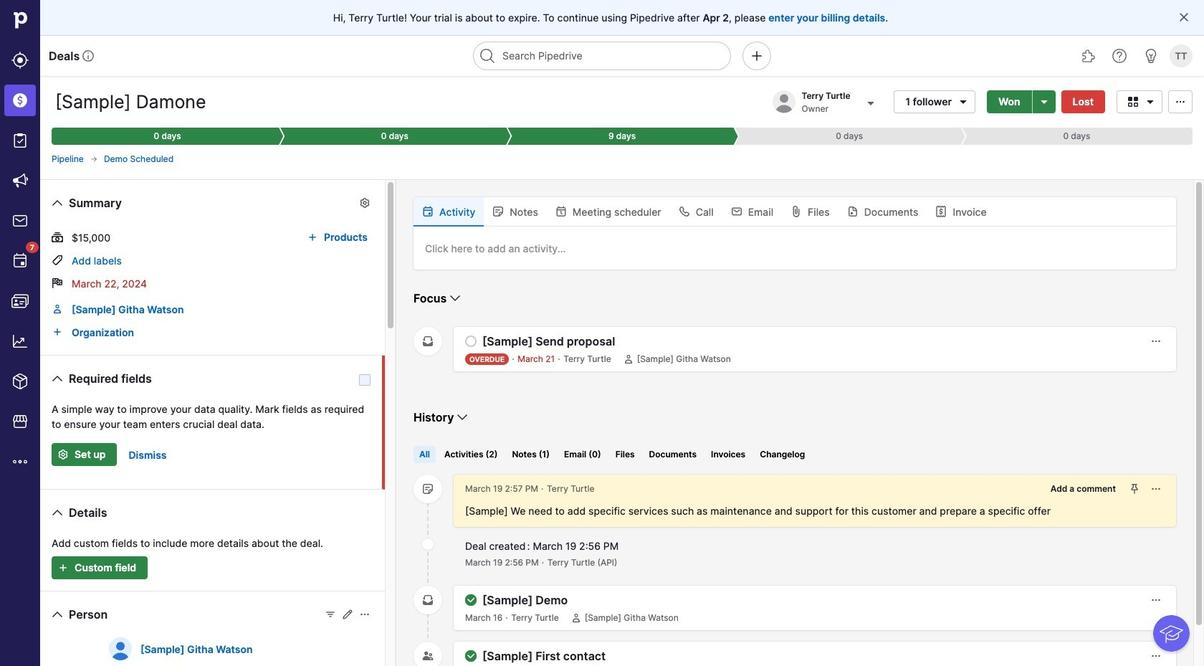 Task type: vqa. For each thing, say whether or not it's contained in the screenshot.
Add deal options image
no



Task type: locate. For each thing, give the bounding box(es) containing it.
color undefined image
[[11, 252, 29, 270]]

quick add image
[[749, 47, 766, 65]]

Search Pipedrive field
[[473, 42, 731, 70]]

1 vertical spatial more actions image
[[1151, 483, 1162, 495]]

more actions image
[[1151, 336, 1162, 347], [1151, 483, 1162, 495]]

0 vertical spatial more actions image
[[1151, 336, 1162, 347]]

1 vertical spatial more actions image
[[1151, 650, 1162, 662]]

campaigns image
[[11, 172, 29, 189]]

1 more actions image from the top
[[1151, 336, 1162, 347]]

more image
[[11, 453, 29, 470]]

deals image
[[11, 92, 29, 109]]

leads image
[[11, 52, 29, 69]]

more actions image
[[1151, 594, 1162, 606], [1151, 650, 1162, 662]]

quick help image
[[1111, 47, 1129, 65]]

menu item
[[0, 80, 40, 120]]

color primary inverted image
[[54, 449, 72, 460]]

pin this note image
[[1129, 483, 1141, 495]]

color primary image
[[1179, 11, 1190, 23], [90, 155, 98, 163], [359, 197, 371, 209], [422, 206, 434, 217], [556, 206, 567, 217], [791, 206, 802, 217], [936, 206, 948, 217], [447, 290, 464, 307], [465, 336, 477, 347], [623, 353, 634, 365], [49, 370, 66, 387], [465, 594, 477, 606], [325, 609, 336, 620], [342, 609, 353, 620], [359, 609, 371, 620], [465, 650, 477, 662]]

color link image
[[52, 303, 63, 315]]

color primary image
[[955, 96, 972, 107], [1125, 96, 1142, 107], [1142, 96, 1159, 107], [1172, 96, 1190, 107], [49, 194, 66, 212], [493, 206, 504, 217], [679, 206, 690, 217], [731, 206, 743, 217], [847, 206, 859, 217], [52, 232, 63, 243], [304, 232, 321, 243], [52, 255, 63, 266], [52, 277, 63, 289], [454, 409, 471, 426], [49, 504, 66, 521], [49, 606, 66, 623], [571, 612, 582, 624]]

0 vertical spatial more actions image
[[1151, 594, 1162, 606]]

transfer ownership image
[[862, 94, 879, 111]]

knowledge center bot, also known as kc bot is an onboarding assistant that allows you to see the list of onboarding items in one place for quick and easy reference. this improves your in-app experience. image
[[1154, 615, 1190, 652]]

marketplace image
[[11, 413, 29, 430]]

color secondary image
[[422, 483, 434, 495], [422, 538, 434, 550], [422, 594, 434, 606], [422, 650, 434, 662]]

sales assistant image
[[1143, 47, 1160, 65]]

[Sample] Damone text field
[[52, 87, 234, 116]]

menu
[[0, 0, 40, 666]]

products image
[[11, 373, 29, 390]]



Task type: describe. For each thing, give the bounding box(es) containing it.
insights image
[[11, 333, 29, 350]]

color primary inverted image
[[54, 562, 72, 574]]

4 color secondary image from the top
[[422, 650, 434, 662]]

3 color secondary image from the top
[[422, 594, 434, 606]]

2 color secondary image from the top
[[422, 538, 434, 550]]

options image
[[1036, 96, 1053, 107]]

projects image
[[11, 132, 29, 149]]

1 color secondary image from the top
[[422, 483, 434, 495]]

2 more actions image from the top
[[1151, 483, 1162, 495]]

color secondary image
[[422, 336, 434, 347]]

info image
[[83, 50, 94, 62]]

contacts image
[[11, 293, 29, 310]]

home image
[[9, 9, 31, 31]]

sales inbox image
[[11, 212, 29, 229]]

color link image
[[52, 326, 63, 338]]

1 more actions image from the top
[[1151, 594, 1162, 606]]

2 more actions image from the top
[[1151, 650, 1162, 662]]



